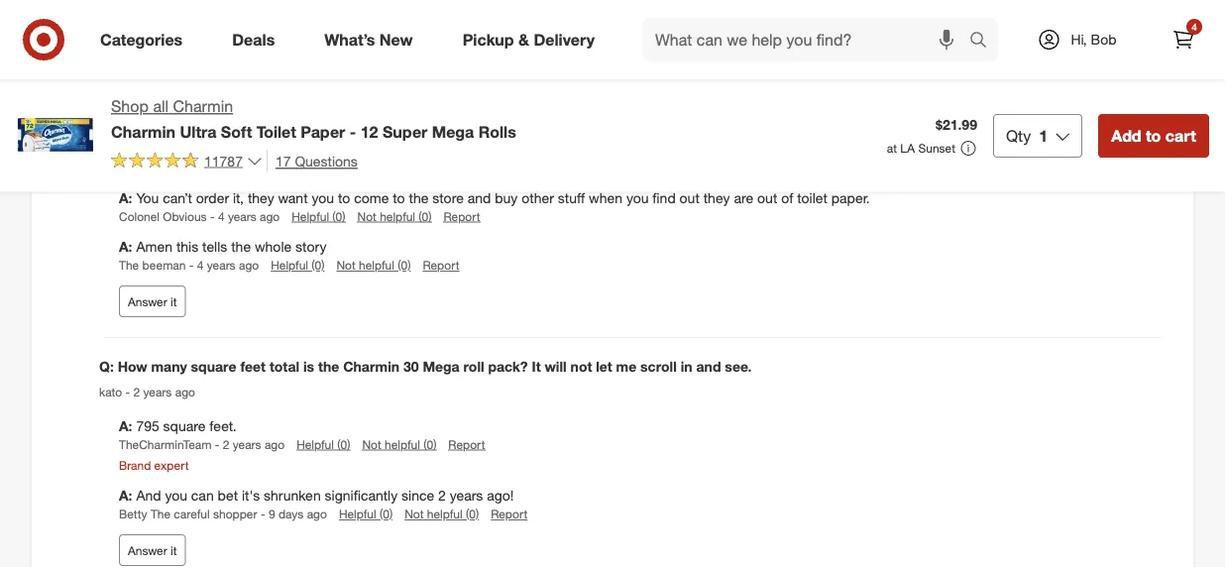 Task type: vqa. For each thing, say whether or not it's contained in the screenshot.
SELLERS
no



Task type: describe. For each thing, give the bounding box(es) containing it.
that's
[[256, 140, 290, 158]]

a: for a: you can't order it, they want you to come to the store and buy other stuff when you find out they are out of toilet paper.
[[119, 189, 132, 206]]

it for can't
[[171, 294, 177, 309]]

years left ago!
[[450, 487, 483, 504]]

answer it for you
[[128, 294, 177, 309]]

pickup
[[463, 30, 514, 49]]

questions
[[295, 152, 358, 169]]

2 horizontal spatial the
[[409, 189, 429, 206]]

bob
[[1091, 31, 1117, 48]]

a: 795 square feet.
[[119, 417, 237, 434]]

helpful for that's
[[264, 160, 301, 175]]

true
[[200, 140, 225, 158]]

cart
[[1166, 126, 1197, 145]]

1 horizontal spatial and
[[468, 189, 491, 206]]

helpful  (0) button up a: and you can bet it's shrunken significantly since 2 years ago!
[[297, 436, 350, 453]]

story
[[295, 238, 327, 255]]

paper.
[[831, 189, 870, 206]]

1 horizontal spatial you
[[312, 189, 334, 206]]

- down so
[[182, 160, 187, 175]]

to left come
[[338, 189, 350, 206]]

so
[[181, 140, 196, 158]]

not helpful  (0) button for story
[[337, 257, 411, 274]]

4 down so
[[190, 160, 197, 175]]

11787 link
[[111, 150, 263, 174]]

a: that is so true and that's what's up!!!
[[119, 140, 365, 158]]

it's
[[242, 487, 260, 504]]

helpful  (0) button for that's
[[264, 159, 318, 176]]

helpful for shrunken
[[339, 506, 376, 521]]

and
[[136, 487, 161, 504]]

can't
[[163, 189, 192, 206]]

4 right bob
[[1192, 20, 1197, 33]]

a: for a: amen this tells the whole story
[[119, 238, 132, 255]]

square inside the q: how many square feet total is the charmin 30 mega roll pack? it will not let me scroll in and see. kato - 2 years ago
[[191, 358, 236, 375]]

toilet inside the q: pls let me know to order toilet paper - 4 years ago
[[99, 107, 125, 122]]

all
[[153, 97, 169, 116]]

q: for q: pls let me know to order
[[99, 81, 114, 99]]

and inside the q: how many square feet total is the charmin 30 mega roll pack? it will not let me scroll in and see. kato - 2 years ago
[[696, 358, 721, 375]]

add
[[1111, 126, 1142, 145]]

ago down a: and you can bet it's shrunken significantly since 2 years ago!
[[307, 506, 327, 521]]

qty 1
[[1006, 126, 1048, 145]]

4 up the a: amen this tells the whole story at left
[[218, 209, 225, 224]]

what's
[[294, 140, 335, 158]]

ago inside the q: pls let me know to order toilet paper - 4 years ago
[[213, 107, 233, 122]]

it for you
[[171, 543, 177, 558]]

add to cart
[[1111, 126, 1197, 145]]

shopper
[[213, 506, 257, 521]]

12
[[361, 122, 378, 141]]

not helpful  (0) for shrunken
[[405, 506, 479, 521]]

1 they from the left
[[248, 189, 274, 206]]

store
[[432, 189, 464, 206]]

soft
[[221, 122, 252, 141]]

1 horizontal spatial 2
[[223, 437, 229, 452]]

see.
[[725, 358, 752, 375]]

1 vertical spatial the
[[231, 238, 251, 255]]

years inside the q: pls let me know to order toilet paper - 4 years ago
[[181, 107, 209, 122]]

colonel
[[119, 209, 160, 224]]

careful
[[174, 506, 210, 521]]

jerri212000
[[119, 160, 179, 175]]

0 horizontal spatial is
[[168, 140, 178, 158]]

at la sunset
[[887, 141, 956, 155]]

q&a (17) button
[[48, 6, 1178, 69]]

deals
[[232, 30, 275, 49]]

since
[[402, 487, 434, 504]]

helpful for shrunken
[[427, 506, 463, 521]]

it
[[532, 358, 541, 375]]

a: amen this tells the whole story
[[119, 238, 327, 255]]

4 inside the q: pls let me know to order toilet paper - 4 years ago
[[171, 107, 178, 122]]

search
[[961, 32, 1008, 51]]

to inside the q: pls let me know to order toilet paper - 4 years ago
[[225, 81, 238, 99]]

2 they from the left
[[704, 189, 730, 206]]

significantly
[[325, 487, 398, 504]]

paper
[[301, 122, 345, 141]]

$21.99
[[936, 116, 977, 133]]

super
[[383, 122, 428, 141]]

a: for a: and you can bet it's shrunken significantly since 2 years ago!
[[119, 487, 132, 504]]

- inside the q: how many square feet total is the charmin 30 mega roll pack? it will not let me scroll in and see. kato - 2 years ago
[[125, 384, 130, 399]]

are
[[734, 189, 754, 206]]

delivery
[[534, 30, 595, 49]]

find
[[653, 189, 676, 206]]

rolls
[[479, 122, 516, 141]]

when
[[589, 189, 623, 206]]

- inside the q: pls let me know to order toilet paper - 4 years ago
[[163, 107, 168, 122]]

beeman
[[142, 258, 186, 272]]

pack?
[[488, 358, 528, 375]]

expert
[[154, 458, 189, 473]]

let inside the q: how many square feet total is the charmin 30 mega roll pack? it will not let me scroll in and see. kato - 2 years ago
[[596, 358, 612, 375]]

1
[[1039, 126, 1048, 145]]

report for shrunken
[[491, 506, 528, 521]]

what's
[[324, 30, 375, 49]]

years down true
[[200, 160, 229, 175]]

not helpful  (0) button for want
[[357, 208, 432, 225]]

helpful for story
[[271, 258, 308, 272]]

helpful  (0) button for shrunken
[[339, 505, 393, 522]]

not helpful  (0) button for shrunken
[[405, 505, 479, 522]]

helpful  (0) button for story
[[271, 257, 325, 274]]

report for story
[[423, 258, 460, 272]]

not for want
[[357, 209, 377, 224]]

17 questions link
[[267, 150, 358, 172]]

not helpful  (0) for want
[[357, 209, 432, 224]]

deals link
[[215, 18, 300, 61]]

helpful  (0) up a: and you can bet it's shrunken significantly since 2 years ago!
[[297, 437, 350, 452]]

new
[[380, 30, 413, 49]]

shrunken
[[264, 487, 321, 504]]

roll
[[463, 358, 484, 375]]

1 out from the left
[[680, 189, 700, 206]]

not helpful  (0) button for that's
[[329, 159, 404, 176]]

amen
[[136, 238, 172, 255]]

categories link
[[83, 18, 207, 61]]

know
[[185, 81, 221, 99]]

betty the careful shopper - 9 days ago
[[119, 506, 327, 521]]

a: and you can bet it's shrunken significantly since 2 years ago!
[[119, 487, 514, 504]]

can
[[191, 487, 214, 504]]

ultra
[[180, 122, 216, 141]]

brand expert
[[119, 458, 189, 473]]

kato
[[99, 384, 122, 399]]

helpful  (0) for shrunken
[[339, 506, 393, 521]]

how
[[118, 358, 147, 375]]

a: for a: 795 square feet.
[[119, 417, 132, 434]]

1 vertical spatial the
[[151, 506, 171, 521]]

obvious
[[163, 209, 207, 224]]

0 vertical spatial and
[[229, 140, 252, 158]]

years down feet.
[[233, 437, 261, 452]]

in
[[681, 358, 692, 375]]

pickup & delivery
[[463, 30, 595, 49]]



Task type: locate. For each thing, give the bounding box(es) containing it.
toilet
[[99, 107, 125, 122], [797, 189, 828, 206]]

not helpful  (0) for story
[[337, 258, 411, 272]]

helpful  (0) down that's
[[264, 160, 318, 175]]

report button
[[444, 208, 480, 225], [423, 257, 460, 274], [448, 436, 485, 453], [491, 505, 528, 522]]

3 a: from the top
[[119, 238, 132, 255]]

order inside the q: pls let me know to order toilet paper - 4 years ago
[[242, 81, 277, 99]]

will
[[545, 358, 567, 375]]

mega right 30
[[423, 358, 460, 375]]

a: up betty
[[119, 487, 132, 504]]

0 horizontal spatial and
[[229, 140, 252, 158]]

square up thecharminteam - 2 years ago
[[163, 417, 206, 434]]

answer it button for and
[[119, 534, 186, 566]]

they
[[248, 189, 274, 206], [704, 189, 730, 206]]

helpful  (0) button up story
[[292, 208, 345, 225]]

order up the colonel obvious - 4 years ago
[[196, 189, 229, 206]]

- left 12
[[350, 122, 356, 141]]

helpful  (0) button down that's
[[264, 159, 318, 176]]

1 vertical spatial toilet
[[797, 189, 828, 206]]

1 horizontal spatial me
[[616, 358, 637, 375]]

answer for and you can bet it's shrunken significantly since 2 years ago!
[[128, 543, 167, 558]]

0 vertical spatial order
[[242, 81, 277, 99]]

2 vertical spatial 2
[[438, 487, 446, 504]]

ago down want
[[260, 209, 280, 224]]

report
[[444, 209, 480, 224], [423, 258, 460, 272], [448, 437, 485, 452], [491, 506, 528, 521]]

helpful  (0) button down story
[[271, 257, 325, 274]]

you right want
[[312, 189, 334, 206]]

2 out from the left
[[757, 189, 777, 206]]

1 vertical spatial let
[[596, 358, 612, 375]]

795
[[136, 417, 159, 434]]

1 vertical spatial mega
[[423, 358, 460, 375]]

the right the tells
[[231, 238, 251, 255]]

ago down a: that is so true and that's what's up!!!
[[232, 160, 252, 175]]

2 vertical spatial and
[[696, 358, 721, 375]]

answer it button down betty
[[119, 534, 186, 566]]

out
[[680, 189, 700, 206], [757, 189, 777, 206]]

1 horizontal spatial they
[[704, 189, 730, 206]]

1 vertical spatial charmin
[[111, 122, 175, 141]]

helpful
[[264, 160, 301, 175], [292, 209, 329, 224], [271, 258, 308, 272], [297, 437, 334, 452], [339, 506, 376, 521]]

helpful
[[352, 160, 387, 175], [380, 209, 415, 224], [359, 258, 394, 272], [385, 437, 420, 452], [427, 506, 463, 521]]

come
[[354, 189, 389, 206]]

charmin inside the q: how many square feet total is the charmin 30 mega roll pack? it will not let me scroll in and see. kato - 2 years ago
[[343, 358, 400, 375]]

ago up shrunken
[[265, 437, 285, 452]]

2 horizontal spatial and
[[696, 358, 721, 375]]

q: up kato
[[99, 358, 114, 375]]

helpful down want
[[292, 209, 329, 224]]

q: for q: how many square feet total is the charmin 30 mega roll pack? it will not let me scroll in and see.
[[99, 358, 114, 375]]

helpful for that's
[[352, 160, 387, 175]]

it down 'careful'
[[171, 543, 177, 558]]

0 vertical spatial the
[[409, 189, 429, 206]]

- right paper
[[163, 107, 168, 122]]

0 vertical spatial toilet
[[99, 107, 125, 122]]

you up 'careful'
[[165, 487, 187, 504]]

1 horizontal spatial is
[[303, 358, 314, 375]]

betty
[[119, 506, 147, 521]]

2 down how
[[133, 384, 140, 399]]

years down "it,"
[[228, 209, 256, 224]]

me left scroll
[[616, 358, 637, 375]]

add to cart button
[[1099, 114, 1209, 157]]

0 horizontal spatial order
[[196, 189, 229, 206]]

this
[[176, 238, 198, 255]]

0 horizontal spatial let
[[141, 81, 157, 99]]

helpful down whole
[[271, 258, 308, 272]]

1 vertical spatial answer it button
[[119, 534, 186, 566]]

0 horizontal spatial you
[[165, 487, 187, 504]]

helpful  (0) button down significantly
[[339, 505, 393, 522]]

0 horizontal spatial toilet
[[99, 107, 125, 122]]

2 answer from the top
[[128, 543, 167, 558]]

0 vertical spatial is
[[168, 140, 178, 158]]

toilet right of on the top right
[[797, 189, 828, 206]]

answer for you can't order it, they want you to come to the store and buy other stuff when you find out they are out of toilet paper.
[[128, 294, 167, 309]]

a: left amen
[[119, 238, 132, 255]]

0 vertical spatial let
[[141, 81, 157, 99]]

feet
[[240, 358, 266, 375]]

jerri212000 - 4 years ago
[[119, 160, 252, 175]]

0 horizontal spatial they
[[248, 189, 274, 206]]

charmin left 30
[[343, 358, 400, 375]]

0 vertical spatial mega
[[432, 122, 474, 141]]

2 down feet.
[[223, 437, 229, 452]]

helpful  (0) for want
[[292, 209, 345, 224]]

- inside shop all charmin charmin ultra soft toilet paper - 12 super mega rolls
[[350, 122, 356, 141]]

not for story
[[337, 258, 356, 272]]

1 horizontal spatial the
[[318, 358, 339, 375]]

stuff
[[558, 189, 585, 206]]

helpful  (0) for that's
[[264, 160, 318, 175]]

ago!
[[487, 487, 514, 504]]

not for shrunken
[[405, 506, 424, 521]]

to right come
[[393, 189, 405, 206]]

it down beeman
[[171, 294, 177, 309]]

to inside button
[[1146, 126, 1161, 145]]

let inside the q: pls let me know to order toilet paper - 4 years ago
[[141, 81, 157, 99]]

1 horizontal spatial toilet
[[797, 189, 828, 206]]

ago down know
[[213, 107, 233, 122]]

2 right the since
[[438, 487, 446, 504]]

2 vertical spatial the
[[318, 358, 339, 375]]

0 vertical spatial answer
[[128, 294, 167, 309]]

a: for a: that is so true and that's what's up!!!
[[119, 140, 132, 158]]

(0)
[[305, 160, 318, 175], [391, 160, 404, 175], [332, 209, 345, 224], [419, 209, 432, 224], [312, 258, 325, 272], [398, 258, 411, 272], [337, 437, 350, 452], [423, 437, 437, 452], [380, 506, 393, 521], [466, 506, 479, 521]]

out right find
[[680, 189, 700, 206]]

0 vertical spatial square
[[191, 358, 236, 375]]

helpful down that's
[[264, 160, 301, 175]]

charmin down shop
[[111, 122, 175, 141]]

helpful for want
[[380, 209, 415, 224]]

the right 'total'
[[318, 358, 339, 375]]

ago inside the q: how many square feet total is the charmin 30 mega roll pack? it will not let me scroll in and see. kato - 2 years ago
[[175, 384, 195, 399]]

1 vertical spatial is
[[303, 358, 314, 375]]

at
[[887, 141, 897, 155]]

helpful up a: and you can bet it's shrunken significantly since 2 years ago!
[[297, 437, 334, 452]]

4 a: from the top
[[119, 417, 132, 434]]

1 vertical spatial order
[[196, 189, 229, 206]]

1 q: from the top
[[99, 81, 114, 99]]

0 vertical spatial it
[[171, 294, 177, 309]]

answer down betty
[[128, 543, 167, 558]]

whole
[[255, 238, 292, 255]]

you
[[312, 189, 334, 206], [626, 189, 649, 206], [165, 487, 187, 504]]

helpful  (0) for story
[[271, 258, 325, 272]]

the left store
[[409, 189, 429, 206]]

report for want
[[444, 209, 480, 224]]

9
[[269, 506, 275, 521]]

pls
[[118, 81, 137, 99]]

What can we help you find? suggestions appear below search field
[[643, 18, 974, 61]]

0 horizontal spatial the
[[119, 258, 139, 272]]

me inside the q: how many square feet total is the charmin 30 mega roll pack? it will not let me scroll in and see. kato - 2 years ago
[[616, 358, 637, 375]]

0 vertical spatial the
[[119, 258, 139, 272]]

q: inside the q: how many square feet total is the charmin 30 mega roll pack? it will not let me scroll in and see. kato - 2 years ago
[[99, 358, 114, 375]]

1 vertical spatial me
[[616, 358, 637, 375]]

helpful  (0) down story
[[271, 258, 325, 272]]

paper
[[128, 107, 160, 122]]

it,
[[233, 189, 244, 206]]

to right add
[[1146, 126, 1161, 145]]

years inside the q: how many square feet total is the charmin 30 mega roll pack? it will not let me scroll in and see. kato - 2 years ago
[[143, 384, 172, 399]]

report button for story
[[423, 257, 460, 274]]

me inside the q: pls let me know to order toilet paper - 4 years ago
[[161, 81, 182, 99]]

1 vertical spatial q:
[[99, 358, 114, 375]]

helpful  (0) down significantly
[[339, 506, 393, 521]]

0 vertical spatial answer it
[[128, 294, 177, 309]]

- left '9'
[[261, 506, 265, 521]]

2 answer it button from the top
[[119, 534, 186, 566]]

1 it from the top
[[171, 294, 177, 309]]

q: how many square feet total is the charmin 30 mega roll pack? it will not let me scroll in and see. kato - 2 years ago
[[99, 358, 752, 399]]

helpful  (0) button for want
[[292, 208, 345, 225]]

a: left 795
[[119, 417, 132, 434]]

me left know
[[161, 81, 182, 99]]

is inside the q: how many square feet total is the charmin 30 mega roll pack? it will not let me scroll in and see. kato - 2 years ago
[[303, 358, 314, 375]]

the down amen
[[119, 258, 139, 272]]

11787
[[204, 152, 243, 169]]

tells
[[202, 238, 227, 255]]

ago down "many"
[[175, 384, 195, 399]]

answer it button down beeman
[[119, 285, 186, 317]]

&
[[518, 30, 529, 49]]

what's new
[[324, 30, 413, 49]]

the inside the q: how many square feet total is the charmin 30 mega roll pack? it will not let me scroll in and see. kato - 2 years ago
[[318, 358, 339, 375]]

(17)
[[145, 26, 177, 49]]

2 horizontal spatial you
[[626, 189, 649, 206]]

- right the 'obvious'
[[210, 209, 215, 224]]

q&a (17)
[[99, 26, 177, 49]]

the down and
[[151, 506, 171, 521]]

a: you can't order it, they want you to come to the store and buy other stuff when you find out they are out of toilet paper.
[[119, 189, 870, 206]]

mega
[[432, 122, 474, 141], [423, 358, 460, 375]]

image of charmin ultra soft toilet paper - 12 super mega rolls image
[[16, 95, 95, 174]]

1 horizontal spatial order
[[242, 81, 277, 99]]

2 q: from the top
[[99, 358, 114, 375]]

0 horizontal spatial 2
[[133, 384, 140, 399]]

not
[[329, 160, 349, 175], [357, 209, 377, 224], [337, 258, 356, 272], [362, 437, 381, 452], [405, 506, 424, 521]]

what's new link
[[308, 18, 438, 61]]

4 down this
[[197, 258, 204, 272]]

a: left you
[[119, 189, 132, 206]]

not helpful  (0)
[[329, 160, 404, 175], [357, 209, 432, 224], [337, 258, 411, 272], [362, 437, 437, 452], [405, 506, 479, 521]]

helpful  (0)
[[264, 160, 318, 175], [292, 209, 345, 224], [271, 258, 325, 272], [297, 437, 350, 452], [339, 506, 393, 521]]

1 vertical spatial square
[[163, 417, 206, 434]]

1 vertical spatial and
[[468, 189, 491, 206]]

answer it button for you
[[119, 285, 186, 317]]

1 a: from the top
[[119, 140, 132, 158]]

not
[[571, 358, 592, 375]]

0 vertical spatial 2
[[133, 384, 140, 399]]

1 vertical spatial 2
[[223, 437, 229, 452]]

- down this
[[189, 258, 194, 272]]

0 horizontal spatial me
[[161, 81, 182, 99]]

square left feet
[[191, 358, 236, 375]]

hi, bob
[[1071, 31, 1117, 48]]

they right "it,"
[[248, 189, 274, 206]]

1 horizontal spatial out
[[757, 189, 777, 206]]

and right true
[[229, 140, 252, 158]]

years down know
[[181, 107, 209, 122]]

hi,
[[1071, 31, 1087, 48]]

1 horizontal spatial the
[[151, 506, 171, 521]]

out left of on the top right
[[757, 189, 777, 206]]

q: inside the q: pls let me know to order toilet paper - 4 years ago
[[99, 81, 114, 99]]

0 vertical spatial q:
[[99, 81, 114, 99]]

you left find
[[626, 189, 649, 206]]

is right 'total'
[[303, 358, 314, 375]]

mega inside shop all charmin charmin ultra soft toilet paper - 12 super mega rolls
[[432, 122, 474, 141]]

shop all charmin charmin ultra soft toilet paper - 12 super mega rolls
[[111, 97, 516, 141]]

sunset
[[918, 141, 956, 155]]

0 vertical spatial answer it button
[[119, 285, 186, 317]]

1 vertical spatial answer
[[128, 543, 167, 558]]

you
[[136, 189, 159, 206]]

17
[[276, 152, 291, 169]]

helpful  (0) up story
[[292, 209, 345, 224]]

let right pls
[[141, 81, 157, 99]]

not helpful  (0) for that's
[[329, 160, 404, 175]]

order up toilet at the left
[[242, 81, 277, 99]]

2 answer it from the top
[[128, 543, 177, 558]]

years
[[181, 107, 209, 122], [200, 160, 229, 175], [228, 209, 256, 224], [207, 258, 236, 272], [143, 384, 172, 399], [233, 437, 261, 452], [450, 487, 483, 504]]

0 vertical spatial me
[[161, 81, 182, 99]]

of
[[781, 189, 793, 206]]

not for that's
[[329, 160, 349, 175]]

- down feet.
[[215, 437, 220, 452]]

1 vertical spatial answer it
[[128, 543, 177, 558]]

0 horizontal spatial the
[[231, 238, 251, 255]]

pickup & delivery link
[[446, 18, 620, 61]]

answer it for and
[[128, 543, 177, 558]]

let
[[141, 81, 157, 99], [596, 358, 612, 375]]

1 answer from the top
[[128, 294, 167, 309]]

answer it down betty
[[128, 543, 177, 558]]

4 link
[[1162, 18, 1205, 61]]

up!!!
[[339, 140, 365, 158]]

categories
[[100, 30, 183, 49]]

a: left that at the top of the page
[[119, 140, 132, 158]]

1 answer it from the top
[[128, 294, 177, 309]]

0 vertical spatial charmin
[[173, 97, 233, 116]]

2 a: from the top
[[119, 189, 132, 206]]

ago down whole
[[239, 258, 259, 272]]

that
[[136, 140, 164, 158]]

30
[[403, 358, 419, 375]]

2 inside the q: how many square feet total is the charmin 30 mega roll pack? it will not let me scroll in and see. kato - 2 years ago
[[133, 384, 140, 399]]

2 vertical spatial charmin
[[343, 358, 400, 375]]

0 horizontal spatial out
[[680, 189, 700, 206]]

and left "buy"
[[468, 189, 491, 206]]

is
[[168, 140, 178, 158], [303, 358, 314, 375]]

- right kato
[[125, 384, 130, 399]]

report button for want
[[444, 208, 480, 225]]

mega inside the q: how many square feet total is the charmin 30 mega roll pack? it will not let me scroll in and see. kato - 2 years ago
[[423, 358, 460, 375]]

helpful down significantly
[[339, 506, 376, 521]]

search button
[[961, 18, 1008, 65]]

helpful  (0) button
[[264, 159, 318, 176], [292, 208, 345, 225], [271, 257, 325, 274], [297, 436, 350, 453], [339, 505, 393, 522]]

2 horizontal spatial 2
[[438, 487, 446, 504]]

q: left pls
[[99, 81, 114, 99]]

years down "many"
[[143, 384, 172, 399]]

q:
[[99, 81, 114, 99], [99, 358, 114, 375]]

-
[[163, 107, 168, 122], [350, 122, 356, 141], [182, 160, 187, 175], [210, 209, 215, 224], [189, 258, 194, 272], [125, 384, 130, 399], [215, 437, 220, 452], [261, 506, 265, 521]]

they left are
[[704, 189, 730, 206]]

let right not
[[596, 358, 612, 375]]

toilet down pls
[[99, 107, 125, 122]]

q: pls let me know to order toilet paper - 4 years ago
[[99, 81, 277, 122]]

toilet
[[257, 122, 296, 141]]

17 questions
[[276, 152, 358, 169]]

charmin up ultra
[[173, 97, 233, 116]]

want
[[278, 189, 308, 206]]

years down the a: amen this tells the whole story at left
[[207, 258, 236, 272]]

helpful for want
[[292, 209, 329, 224]]

5 a: from the top
[[119, 487, 132, 504]]

answer down beeman
[[128, 294, 167, 309]]

to right know
[[225, 81, 238, 99]]

answer it button
[[119, 285, 186, 317], [119, 534, 186, 566]]

answer it down beeman
[[128, 294, 177, 309]]

mega left rolls
[[432, 122, 474, 141]]

report button for shrunken
[[491, 505, 528, 522]]

bet
[[218, 487, 238, 504]]

is left so
[[168, 140, 178, 158]]

not helpful  (0) button
[[329, 159, 404, 176], [357, 208, 432, 225], [337, 257, 411, 274], [362, 436, 437, 453], [405, 505, 479, 522]]

shop
[[111, 97, 149, 116]]

and
[[229, 140, 252, 158], [468, 189, 491, 206], [696, 358, 721, 375]]

helpful for story
[[359, 258, 394, 272]]

1 answer it button from the top
[[119, 285, 186, 317]]

1 horizontal spatial let
[[596, 358, 612, 375]]

2 it from the top
[[171, 543, 177, 558]]

1 vertical spatial it
[[171, 543, 177, 558]]

4 right the all
[[171, 107, 178, 122]]

and right 'in'
[[696, 358, 721, 375]]



